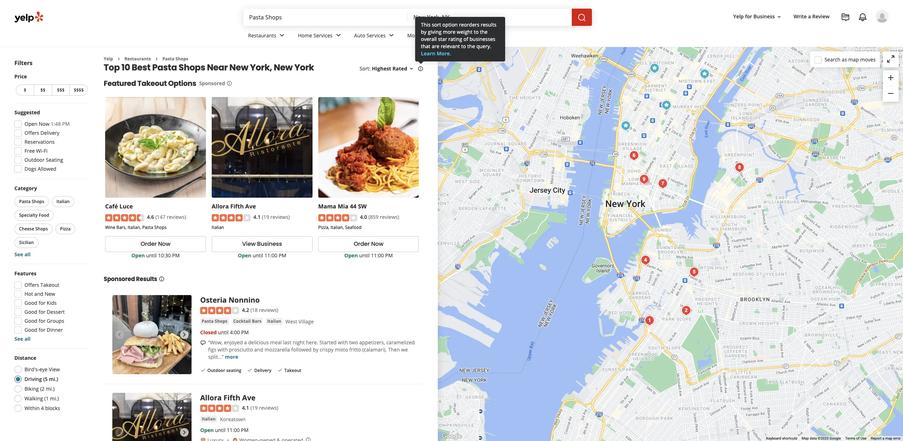 Task type: describe. For each thing, give the bounding box(es) containing it.
then
[[388, 347, 400, 354]]

sponsored for sponsored results
[[104, 275, 135, 284]]

0 vertical spatial with
[[338, 340, 348, 347]]

pasta shops for the pasta shops button within group
[[19, 199, 44, 205]]

takeout for featured
[[137, 79, 167, 89]]

a for write
[[808, 13, 811, 20]]

0 vertical spatial 4.1
[[254, 214, 261, 221]]

1 vertical spatial (19
[[251, 405, 258, 412]]

nonnino
[[229, 296, 260, 305]]

1 horizontal spatial of
[[857, 437, 860, 441]]

fi
[[44, 148, 48, 155]]

open until 11:00 pm for business
[[238, 252, 286, 259]]

pasta down 4.6
[[142, 225, 153, 231]]

cocktail bars button
[[232, 318, 263, 326]]

sponsored results
[[104, 275, 157, 284]]

near
[[207, 62, 228, 74]]

giving
[[428, 29, 442, 35]]

now inside group
[[39, 121, 50, 128]]

pasta up featured takeout options
[[152, 62, 177, 74]]

(calamari).
[[362, 347, 387, 354]]

for for kids
[[39, 300, 45, 307]]

outdoor for outdoor seating
[[207, 368, 225, 374]]

café luce link
[[105, 203, 133, 211]]

cocktail bars link
[[232, 318, 263, 326]]

takeout for offers
[[40, 282, 59, 289]]

more.
[[437, 50, 451, 57]]

10:30
[[158, 252, 171, 259]]

and inside group
[[34, 291, 43, 298]]

raffetto's image
[[627, 149, 642, 163]]

mama mia 44 sw
[[318, 203, 367, 211]]

1 vertical spatial allora fifth ave image
[[112, 394, 192, 442]]

2 horizontal spatial new
[[274, 62, 293, 74]]

4.6 star rating image
[[105, 215, 144, 222]]

blocks
[[45, 406, 60, 412]]

map region
[[353, 17, 903, 442]]

free wi-fi
[[24, 148, 48, 155]]

0 vertical spatial view
[[242, 240, 256, 249]]

sponsored for sponsored
[[199, 80, 225, 87]]

(1
[[44, 396, 49, 403]]

bird's-
[[24, 367, 39, 374]]

now for café
[[158, 240, 171, 249]]

1 horizontal spatial allora fifth ave image
[[660, 98, 674, 113]]

16 chevron down v2 image for highest rated
[[409, 66, 415, 72]]

open until 11:00 pm down koreatown
[[200, 428, 249, 434]]

reviews) for mama mia 44 sw
[[380, 214, 399, 221]]

a for report
[[883, 437, 885, 441]]

1 vertical spatial to
[[461, 43, 466, 50]]

bars
[[252, 319, 262, 325]]

write
[[794, 13, 807, 20]]

1 horizontal spatial delivery
[[254, 368, 271, 374]]

16 luxury v2 image
[[200, 438, 206, 442]]

koreatown
[[220, 417, 246, 424]]

for for dessert
[[39, 309, 45, 316]]

1 vertical spatial restaurants link
[[125, 56, 151, 62]]

business inside button
[[754, 13, 775, 20]]

wine bars, italian, pasta shops
[[105, 225, 167, 231]]

mama mia 44 sw image
[[648, 61, 662, 76]]

price group
[[14, 73, 89, 97]]

expand map image
[[887, 55, 896, 63]]

2 horizontal spatial takeout
[[284, 368, 301, 374]]

of inside this sort option reorders results by giving more weight to the overall star rating of businesses that are relevant to the query. learn more.
[[464, 36, 468, 43]]

16 speech v2 image
[[200, 341, 206, 346]]

rated
[[393, 65, 407, 72]]

1 vertical spatial more
[[225, 354, 238, 361]]

0 vertical spatial italian link
[[266, 318, 283, 326]]

1 vertical spatial 4.1 star rating image
[[200, 406, 239, 413]]

google
[[830, 437, 841, 441]]

allora fifth ave for allora fifth ave link to the top
[[212, 203, 256, 211]]

zoom in image
[[887, 73, 896, 82]]

shops inside button
[[35, 226, 48, 232]]

16 chevron right v2 image
[[116, 56, 122, 62]]

0 horizontal spatial osteria nonnino image
[[112, 296, 192, 375]]

allora for allora fifth ave link to the top
[[212, 203, 229, 211]]

1 vertical spatial allora fifth ave link
[[200, 394, 256, 403]]

mozzarella
[[265, 347, 290, 354]]

home
[[298, 32, 312, 39]]

next image
[[180, 331, 189, 340]]

$
[[24, 87, 26, 93]]

good for good for groups
[[24, 318, 37, 325]]

review
[[813, 13, 830, 20]]

di palo's image
[[638, 173, 653, 188]]

24 chevron down v2 image for more
[[421, 31, 430, 40]]

this sort option reorders results by giving more weight to the overall star rating of businesses that are relevant to the query. learn more.
[[421, 21, 497, 57]]

0 horizontal spatial pasta shops link
[[162, 56, 188, 62]]

highest
[[372, 65, 391, 72]]

followed
[[291, 347, 312, 354]]

distance
[[14, 355, 36, 362]]

16 checkmark v2 image for outdoor seating
[[200, 368, 206, 374]]

cheese
[[19, 226, 34, 232]]

4
[[41, 406, 44, 412]]

1 horizontal spatial pasta shops
[[162, 56, 188, 62]]

previous image for allora fifth ave
[[115, 429, 124, 438]]

tooltip containing this sort option reorders results by giving more weight to the overall star rating of businesses that are relevant to the query.
[[415, 17, 505, 62]]

1 vertical spatial business
[[257, 240, 282, 249]]

driving
[[24, 376, 42, 383]]

la trafila image
[[643, 314, 657, 329]]

rating
[[449, 36, 462, 43]]

slideshow element for allora fifth ave
[[112, 394, 192, 442]]

"wow, enjoyed a delicious meal last night here. started with two appetizers, caramelized figs with prosciutto and mozzarella followed by crispy misto fritto (calamari). then we split…"
[[208, 340, 415, 361]]

see all for features
[[14, 336, 31, 343]]

caramelized
[[386, 340, 415, 347]]

reviews) for allora fifth ave
[[271, 214, 290, 221]]

weight
[[457, 29, 473, 35]]

biking
[[24, 386, 39, 393]]

0 vertical spatial allora fifth ave link
[[212, 203, 256, 211]]

closed
[[200, 330, 217, 336]]

0 horizontal spatial 11:00
[[227, 428, 240, 434]]

1 vertical spatial fifth
[[224, 394, 240, 403]]

order now for mama mia 44 sw
[[354, 240, 384, 249]]

wine
[[105, 225, 115, 231]]

1 horizontal spatial pasta shops link
[[200, 318, 229, 326]]

2 vertical spatial italian button
[[200, 416, 217, 424]]

report a map error
[[871, 437, 901, 441]]

meal
[[270, 340, 282, 347]]

see all button for features
[[14, 336, 31, 343]]

0 horizontal spatial new
[[45, 291, 55, 298]]

here.
[[306, 340, 318, 347]]

allora fifth ave for the bottom allora fifth ave link
[[200, 394, 256, 403]]

1 horizontal spatial the
[[480, 29, 488, 35]]

group containing category
[[13, 185, 89, 259]]

overall
[[421, 36, 437, 43]]

(18
[[251, 307, 258, 314]]

christina o. image
[[876, 10, 889, 23]]

0 vertical spatial osteria nonnino image
[[619, 119, 633, 133]]

10
[[121, 62, 130, 74]]

restaurants inside 'business categories' element
[[248, 32, 276, 39]]

hot and new
[[24, 291, 55, 298]]

11:00 for business
[[265, 252, 277, 259]]

0 vertical spatial 4.1 star rating image
[[212, 215, 251, 222]]

specialty food button
[[14, 210, 54, 221]]

hot
[[24, 291, 33, 298]]

until down koreatown
[[215, 428, 226, 434]]

home services link
[[292, 26, 349, 47]]

open for mama
[[345, 252, 358, 259]]

more
[[407, 32, 420, 39]]

auto
[[354, 32, 365, 39]]

category
[[14, 185, 37, 192]]

good for good for dinner
[[24, 327, 37, 334]]

4.0
[[360, 214, 367, 221]]

a inside "wow, enjoyed a delicious meal last night here. started with two appetizers, caramelized figs with prosciutto and mozzarella followed by crispy misto fritto (calamari). then we split…"
[[244, 340, 247, 347]]

0 horizontal spatial the
[[468, 43, 475, 50]]

$$$$
[[74, 87, 84, 93]]

café luce
[[105, 203, 133, 211]]

open up 16 luxury v2 image
[[200, 428, 214, 434]]

two
[[349, 340, 358, 347]]

auto services
[[354, 32, 386, 39]]

16 chevron right v2 image
[[154, 56, 160, 62]]

1 horizontal spatial pasta shops button
[[200, 318, 229, 326]]

pizza button
[[55, 224, 75, 235]]

york,
[[250, 62, 272, 74]]

italian for italian button to the left
[[56, 199, 70, 205]]

yelp for business button
[[731, 10, 785, 23]]

view business
[[242, 240, 282, 249]]

dogs allowed
[[24, 166, 56, 173]]

good for good for kids
[[24, 300, 37, 307]]

2 italian, from the left
[[331, 225, 344, 231]]

prosciutto
[[229, 347, 253, 354]]

4.0 (859 reviews)
[[360, 214, 399, 221]]

1:48
[[51, 121, 61, 128]]

16 info v2 image
[[159, 276, 164, 282]]

$$
[[40, 87, 45, 93]]

all for category
[[24, 251, 31, 258]]

1 vertical spatial italian link
[[200, 416, 217, 424]]

option group containing distance
[[12, 355, 89, 415]]

view inside option group
[[49, 367, 60, 374]]

cheese shops
[[19, 226, 48, 232]]

top
[[104, 62, 120, 74]]

learn more. link
[[421, 50, 451, 57]]

outdoor seating
[[24, 157, 63, 164]]

auto services link
[[349, 26, 402, 47]]

mi.) for biking (2 mi.)
[[46, 386, 55, 393]]

started
[[320, 340, 337, 347]]

food
[[39, 213, 49, 219]]

0 horizontal spatial with
[[218, 347, 228, 354]]

free
[[24, 148, 35, 155]]

group containing features
[[12, 271, 89, 343]]

1 horizontal spatial new
[[229, 62, 248, 74]]

(859
[[369, 214, 379, 221]]

yelp for yelp link
[[104, 56, 113, 62]]

for for dinner
[[39, 327, 45, 334]]

1 italian, from the left
[[128, 225, 141, 231]]

driving (5 mi.)
[[24, 376, 58, 383]]

data
[[810, 437, 817, 441]]

0 vertical spatial to
[[474, 29, 479, 35]]

relevant
[[441, 43, 460, 50]]

google image
[[440, 433, 464, 442]]



Task type: locate. For each thing, give the bounding box(es) containing it.
1 see all from the top
[[14, 251, 31, 258]]

4.1 (19 reviews) for top 4.1 star rating image
[[254, 214, 290, 221]]

4.1 (19 reviews) up view business
[[254, 214, 290, 221]]

0 vertical spatial restaurants
[[248, 32, 276, 39]]

osteria nonnino image
[[619, 119, 633, 133], [112, 296, 192, 375]]

restaurants link
[[242, 26, 292, 47], [125, 56, 151, 62]]

services for home services
[[314, 32, 333, 39]]

1 vertical spatial 4.1
[[242, 405, 249, 412]]

outdoor
[[24, 157, 45, 164], [207, 368, 225, 374]]

more inside this sort option reorders results by giving more weight to the overall star rating of businesses that are relevant to the query. learn more.
[[443, 29, 456, 35]]

16 chevron down v2 image right rated at the left top of page
[[409, 66, 415, 72]]

1 vertical spatial pasta shops
[[19, 199, 44, 205]]

0 vertical spatial allora
[[212, 203, 229, 211]]

1 16 checkmark v2 image from the left
[[200, 368, 206, 374]]

0 vertical spatial restaurants link
[[242, 26, 292, 47]]

home services
[[298, 32, 333, 39]]

delivery inside group
[[40, 130, 59, 137]]

italian link left west
[[266, 318, 283, 326]]

fifth
[[230, 203, 244, 211], [224, 394, 240, 403]]

italian for the bottommost italian button
[[202, 417, 216, 423]]

services right auto
[[367, 32, 386, 39]]

previous image for osteria nonnino
[[115, 331, 124, 340]]

and up good for kids
[[34, 291, 43, 298]]

see all button up distance
[[14, 336, 31, 343]]

$$$ button
[[52, 85, 70, 96]]

results
[[481, 21, 497, 28]]

takeout down "best"
[[137, 79, 167, 89]]

open for café
[[131, 252, 145, 259]]

write a review link
[[791, 10, 833, 23]]

village
[[299, 319, 314, 326]]

restaurants link left 16 chevron right v2 image
[[125, 56, 151, 62]]

see up distance
[[14, 336, 23, 343]]

mi.) right (2
[[46, 386, 55, 393]]

services inside auto services link
[[367, 32, 386, 39]]

lillo cucina italiana image
[[639, 254, 653, 268]]

open now 1:48 pm
[[24, 121, 70, 128]]

1 horizontal spatial order now link
[[318, 237, 419, 252]]

4:00
[[230, 330, 240, 336]]

café luce image
[[698, 67, 712, 81]]

16 checkmark v2 image
[[200, 368, 206, 374], [247, 368, 253, 374], [277, 368, 283, 374]]

walking (1 mi.)
[[24, 396, 59, 403]]

24 chevron down v2 image down this
[[421, 31, 430, 40]]

forma pasta factory image
[[687, 265, 702, 280]]

1 horizontal spatial services
[[367, 32, 386, 39]]

1 order from the left
[[141, 240, 157, 249]]

next image
[[180, 429, 189, 438]]

map
[[849, 56, 859, 63], [886, 437, 893, 441]]

0 vertical spatial see
[[14, 251, 23, 258]]

1 horizontal spatial italian,
[[331, 225, 344, 231]]

4.1 up view business
[[254, 214, 261, 221]]

see for category
[[14, 251, 23, 258]]

4 star rating image
[[318, 215, 357, 222]]

suggested
[[14, 109, 40, 116]]

0 vertical spatial delivery
[[40, 130, 59, 137]]

services right home
[[314, 32, 333, 39]]

mi.) right (5
[[49, 376, 58, 383]]

1 vertical spatial map
[[886, 437, 893, 441]]

reviews) for café luce
[[167, 214, 186, 221]]

1 horizontal spatial now
[[158, 240, 171, 249]]

and down delicious
[[254, 347, 263, 354]]

see all down sicilian button
[[14, 251, 31, 258]]

2 slideshow element from the top
[[112, 394, 192, 442]]

now down 4.0 (859 reviews)
[[371, 240, 384, 249]]

0 horizontal spatial allora fifth ave image
[[112, 394, 192, 442]]

user actions element
[[728, 9, 899, 53]]

2 see all button from the top
[[14, 336, 31, 343]]

good down hot
[[24, 300, 37, 307]]

a right the 'report'
[[883, 437, 885, 441]]

star
[[438, 36, 447, 43]]

16 checkmark v2 image left the outdoor seating
[[200, 368, 206, 374]]

pasta up closed
[[202, 319, 214, 325]]

0 horizontal spatial a
[[244, 340, 247, 347]]

we
[[401, 347, 408, 354]]

24 chevron down v2 image for auto services
[[387, 31, 396, 40]]

2 previous image from the top
[[115, 429, 124, 438]]

see all button down sicilian button
[[14, 251, 31, 258]]

16 info v2 image down learn
[[418, 66, 424, 72]]

figs
[[208, 347, 216, 354]]

view business link
[[212, 237, 313, 252]]

(19
[[262, 214, 269, 221], [251, 405, 258, 412]]

1 horizontal spatial a
[[808, 13, 811, 20]]

pasta shops up specialty food
[[19, 199, 44, 205]]

shops inside "link"
[[215, 319, 228, 325]]

1 vertical spatial 4.1 (19 reviews)
[[242, 405, 278, 412]]

good for good for dessert
[[24, 309, 37, 316]]

see all for category
[[14, 251, 31, 258]]

now for mama
[[371, 240, 384, 249]]

restaurants left 16 chevron right v2 image
[[125, 56, 151, 62]]

by down here.
[[313, 347, 319, 354]]

yelp inside button
[[734, 13, 744, 20]]

0 horizontal spatial restaurants link
[[125, 56, 151, 62]]

all for features
[[24, 336, 31, 343]]

mi.) right (1
[[50, 396, 59, 403]]

outdoor inside group
[[24, 157, 45, 164]]

1 vertical spatial restaurants
[[125, 56, 151, 62]]

0 horizontal spatial italian button
[[52, 197, 74, 207]]

24 chevron down v2 image left auto
[[334, 31, 343, 40]]

1 vertical spatial 16 info v2 image
[[227, 81, 232, 87]]

map for moves
[[849, 56, 859, 63]]

16 checkmark v2 image right seating
[[247, 368, 253, 374]]

within
[[24, 406, 40, 412]]

until down view business
[[253, 252, 263, 259]]

1 horizontal spatial 16 checkmark v2 image
[[247, 368, 253, 374]]

1 vertical spatial delivery
[[254, 368, 271, 374]]

shops
[[176, 56, 188, 62], [179, 62, 205, 74], [32, 199, 44, 205], [154, 225, 167, 231], [35, 226, 48, 232], [215, 319, 228, 325]]

and
[[34, 291, 43, 298], [254, 347, 263, 354]]

until down seafood
[[359, 252, 370, 259]]

sicilian button
[[14, 238, 38, 249]]

café
[[105, 203, 118, 211]]

italian button up 16 luxury v2 image
[[200, 416, 217, 424]]

1 24 chevron down v2 image from the left
[[387, 31, 396, 40]]

4 good from the top
[[24, 327, 37, 334]]

pasta inside the pasta shops "link"
[[202, 319, 214, 325]]

projects image
[[841, 13, 850, 22]]

16 checkmark v2 image for takeout
[[277, 368, 283, 374]]

2 good from the top
[[24, 309, 37, 316]]

1 vertical spatial allora fifth ave
[[200, 394, 256, 403]]

2 vertical spatial a
[[883, 437, 885, 441]]

(147
[[155, 214, 166, 221]]

0 vertical spatial 16 info v2 image
[[418, 66, 424, 72]]

restaurants link up york,
[[242, 26, 292, 47]]

pasta shops inside group
[[19, 199, 44, 205]]

16 chevron down v2 image for yelp for business
[[777, 14, 782, 20]]

None search field
[[244, 9, 594, 26]]

option
[[443, 21, 458, 28]]

see down sicilian button
[[14, 251, 23, 258]]

services for auto services
[[367, 32, 386, 39]]

pasta shops for rightmost the pasta shops button
[[202, 319, 228, 325]]

2 horizontal spatial italian button
[[266, 318, 283, 326]]

learn
[[421, 50, 436, 57]]

option group
[[12, 355, 89, 415]]

offers up reservations
[[24, 130, 39, 137]]

1 vertical spatial yelp
[[104, 56, 113, 62]]

1 horizontal spatial more
[[443, 29, 456, 35]]

mi.) for walking (1 mi.)
[[50, 396, 59, 403]]

2 16 checkmark v2 image from the left
[[247, 368, 253, 374]]

by inside this sort option reorders results by giving more weight to the overall star rating of businesses that are relevant to the query. learn more.
[[421, 29, 427, 35]]

order
[[141, 240, 157, 249], [354, 240, 370, 249]]

24 chevron down v2 image
[[278, 31, 286, 40], [334, 31, 343, 40]]

24 chevron down v2 image inside restaurants link
[[278, 31, 286, 40]]

offers for offers takeout
[[24, 282, 39, 289]]

sort
[[432, 21, 441, 28]]

map
[[802, 437, 809, 441]]

until for allora fifth ave
[[253, 252, 263, 259]]

1 horizontal spatial takeout
[[137, 79, 167, 89]]

3 good from the top
[[24, 318, 37, 325]]

west
[[286, 319, 297, 326]]

1 horizontal spatial 4.1
[[254, 214, 261, 221]]

until left 4:00
[[218, 330, 229, 336]]

1 horizontal spatial map
[[886, 437, 893, 441]]

1 vertical spatial the
[[468, 43, 475, 50]]

0 vertical spatial 16 chevron down v2 image
[[777, 14, 782, 20]]

1 order now from the left
[[141, 240, 171, 249]]

for for business
[[745, 13, 752, 20]]

0 horizontal spatial by
[[313, 347, 319, 354]]

4.2
[[242, 307, 249, 314]]

italian, down 4 star rating image
[[331, 225, 344, 231]]

16 chevron down v2 image
[[777, 14, 782, 20], [409, 66, 415, 72]]

group containing suggested
[[12, 109, 89, 175]]

4.1 star rating image
[[212, 215, 251, 222], [200, 406, 239, 413]]

0 horizontal spatial map
[[849, 56, 859, 63]]

16 info v2 image
[[418, 66, 424, 72], [227, 81, 232, 87]]

forma pasta factory image
[[733, 161, 747, 175]]

2 vertical spatial mi.)
[[50, 396, 59, 403]]

allora fifth ave
[[212, 203, 256, 211], [200, 394, 256, 403]]

until left the '10:30'
[[146, 252, 157, 259]]

2 offers from the top
[[24, 282, 39, 289]]

allowed
[[38, 166, 56, 173]]

24 chevron down v2 image
[[387, 31, 396, 40], [421, 31, 430, 40]]

open until 10:30 pm
[[131, 252, 180, 259]]

1 vertical spatial allora
[[200, 394, 222, 403]]

services inside home services link
[[314, 32, 333, 39]]

seating
[[46, 157, 63, 164]]

italian inside group
[[56, 199, 70, 205]]

to up businesses
[[474, 29, 479, 35]]

pasta shops inside "link"
[[202, 319, 228, 325]]

0 vertical spatial allora fifth ave
[[212, 203, 256, 211]]

1 horizontal spatial business
[[754, 13, 775, 20]]

0 horizontal spatial and
[[34, 291, 43, 298]]

map right 'as'
[[849, 56, 859, 63]]

2 all from the top
[[24, 336, 31, 343]]

appetizers,
[[359, 340, 385, 347]]

yelp for business
[[734, 13, 775, 20]]

1 horizontal spatial 24 chevron down v2 image
[[334, 31, 343, 40]]

1 services from the left
[[314, 32, 333, 39]]

2 24 chevron down v2 image from the left
[[421, 31, 430, 40]]

1 horizontal spatial 16 chevron down v2 image
[[777, 14, 782, 20]]

1 vertical spatial see
[[14, 336, 23, 343]]

1 horizontal spatial by
[[421, 29, 427, 35]]

2 see from the top
[[14, 336, 23, 343]]

takeout down followed
[[284, 368, 301, 374]]

open inside group
[[24, 121, 37, 128]]

2 services from the left
[[367, 32, 386, 39]]

italian button up pizza
[[52, 197, 74, 207]]

outdoor for outdoor seating
[[24, 157, 45, 164]]

0 vertical spatial ave
[[245, 203, 256, 211]]

0 horizontal spatial yelp
[[104, 56, 113, 62]]

1 see all button from the top
[[14, 251, 31, 258]]

order now link for mama mia 44 sw
[[318, 237, 419, 252]]

tooltip
[[415, 17, 505, 62]]

4.1 (19 reviews) for bottom 4.1 star rating image
[[242, 405, 278, 412]]

until for café luce
[[146, 252, 157, 259]]

allora fifth ave image
[[660, 98, 674, 113], [112, 394, 192, 442]]

sicilian
[[19, 240, 34, 246]]

4.1 (19 reviews) up koreatown
[[242, 405, 278, 412]]

italian link up 16 luxury v2 image
[[200, 416, 217, 424]]

slideshow element
[[112, 296, 192, 375], [112, 394, 192, 442]]

16 chevron down v2 image inside 'highest rated' popup button
[[409, 66, 415, 72]]

order for mama mia 44 sw
[[354, 240, 370, 249]]

biking (2 mi.)
[[24, 386, 55, 393]]

italian, right bars,
[[128, 225, 141, 231]]

good down good for kids
[[24, 309, 37, 316]]

1 vertical spatial a
[[244, 340, 247, 347]]

and inside "wow, enjoyed a delicious meal last night here. started with two appetizers, caramelized figs with prosciutto and mozzarella followed by crispy misto fritto (calamari). then we split…"
[[254, 347, 263, 354]]

2 horizontal spatial a
[[883, 437, 885, 441]]

offers takeout
[[24, 282, 59, 289]]

1 see from the top
[[14, 251, 23, 258]]

map for error
[[886, 437, 893, 441]]

now up the '10:30'
[[158, 240, 171, 249]]

italian link
[[266, 318, 283, 326], [200, 416, 217, 424]]

open
[[24, 121, 37, 128], [131, 252, 145, 259], [238, 252, 251, 259], [345, 252, 358, 259], [200, 428, 214, 434]]

0 vertical spatial (19
[[262, 214, 269, 221]]

1 horizontal spatial order
[[354, 240, 370, 249]]

mille nonne image
[[656, 177, 670, 191]]

un posto italiano image
[[679, 304, 694, 318]]

new
[[229, 62, 248, 74], [274, 62, 293, 74], [45, 291, 55, 298]]

of down "weight" at the right top
[[464, 36, 468, 43]]

sponsored left results
[[104, 275, 135, 284]]

1 horizontal spatial italian link
[[266, 318, 283, 326]]

1 horizontal spatial osteria nonnino image
[[619, 119, 633, 133]]

1 horizontal spatial sponsored
[[199, 80, 225, 87]]

order now for café luce
[[141, 240, 171, 249]]

0 horizontal spatial order
[[141, 240, 157, 249]]

pizza,
[[318, 225, 330, 231]]

1 vertical spatial see all button
[[14, 336, 31, 343]]

piemonte home made ravioli image
[[637, 173, 652, 187]]

pasta shops link down the 4.2 star rating image
[[200, 318, 229, 326]]

pasta shops down the 4.2 star rating image
[[202, 319, 228, 325]]

new left york
[[274, 62, 293, 74]]

see all button for category
[[14, 251, 31, 258]]

2 vertical spatial takeout
[[284, 368, 301, 374]]

$$ button
[[34, 85, 52, 96]]

specialty food
[[19, 213, 49, 219]]

outdoor down free wi-fi
[[24, 157, 45, 164]]

for for groups
[[39, 318, 45, 325]]

pasta inside group
[[19, 199, 31, 205]]

map left error
[[886, 437, 893, 441]]

24 chevron down v2 image right the auto services
[[387, 31, 396, 40]]

order now link down seafood
[[318, 237, 419, 252]]

results
[[136, 275, 157, 284]]

delivery down open now 1:48 pm
[[40, 130, 59, 137]]

2 order now link from the left
[[318, 237, 419, 252]]

1 vertical spatial pasta shops button
[[200, 318, 229, 326]]

1 vertical spatial see all
[[14, 336, 31, 343]]

until for mama mia 44 sw
[[359, 252, 370, 259]]

0 horizontal spatial restaurants
[[125, 56, 151, 62]]

italian button left west
[[266, 318, 283, 326]]

business categories element
[[242, 26, 889, 47]]

4.1 up koreatown
[[242, 405, 249, 412]]

none field find
[[249, 13, 402, 21]]

order down seafood
[[354, 240, 370, 249]]

0 vertical spatial and
[[34, 291, 43, 298]]

delicious
[[248, 340, 269, 347]]

1 vertical spatial sponsored
[[104, 275, 135, 284]]

good for dinner
[[24, 327, 63, 334]]

0 horizontal spatial 4.1
[[242, 405, 249, 412]]

with up split…"
[[218, 347, 228, 354]]

search as map moves
[[825, 56, 876, 63]]

open down the suggested
[[24, 121, 37, 128]]

groups
[[47, 318, 64, 325]]

16 chevron down v2 image inside yelp for business button
[[777, 14, 782, 20]]

16 checkmark v2 image for delivery
[[247, 368, 253, 374]]

good down good for groups at the bottom of page
[[24, 327, 37, 334]]

11:00 for now
[[371, 252, 384, 259]]

shortcuts
[[782, 437, 798, 441]]

0 vertical spatial more
[[443, 29, 456, 35]]

24 chevron down v2 image inside more link
[[421, 31, 430, 40]]

offers delivery
[[24, 130, 59, 137]]

the left query.
[[468, 43, 475, 50]]

open until 11:00 pm for now
[[345, 252, 393, 259]]

order now link for café luce
[[105, 237, 206, 252]]

open for allora
[[238, 252, 251, 259]]

sponsored down top 10 best pasta shops near new york, new york
[[199, 80, 225, 87]]

1 previous image from the top
[[115, 331, 124, 340]]

more
[[443, 29, 456, 35], [225, 354, 238, 361]]

mama mia 44 sw link
[[318, 203, 367, 211]]

None field
[[249, 13, 402, 21], [414, 13, 566, 21], [414, 13, 566, 21]]

bird's-eye view
[[24, 367, 60, 374]]

2 24 chevron down v2 image from the left
[[334, 31, 343, 40]]

1 horizontal spatial order now
[[354, 240, 384, 249]]

group
[[883, 70, 899, 102], [12, 109, 89, 175], [13, 185, 89, 259], [12, 271, 89, 343]]

0 vertical spatial a
[[808, 13, 811, 20]]

2 horizontal spatial pasta shops
[[202, 319, 228, 325]]

crispy
[[320, 347, 334, 354]]

the up businesses
[[480, 29, 488, 35]]

2 vertical spatial pasta shops
[[202, 319, 228, 325]]

keyboard
[[766, 437, 782, 441]]

1 horizontal spatial 16 info v2 image
[[418, 66, 424, 72]]

24 chevron down v2 image for home services
[[334, 31, 343, 40]]

pasta shops button inside group
[[14, 197, 49, 207]]

pizza
[[60, 226, 71, 232]]

see all up distance
[[14, 336, 31, 343]]

1 horizontal spatial restaurants link
[[242, 26, 292, 47]]

0 vertical spatial business
[[754, 13, 775, 20]]

Find text field
[[249, 13, 402, 21]]

new up kids
[[45, 291, 55, 298]]

slideshow element for osteria nonnino
[[112, 296, 192, 375]]

cocktail bars
[[233, 319, 262, 325]]

open up sponsored results
[[131, 252, 145, 259]]

all down 'good for dinner'
[[24, 336, 31, 343]]

offers for offers delivery
[[24, 130, 39, 137]]

1 24 chevron down v2 image from the left
[[278, 31, 286, 40]]

0 horizontal spatial outdoor
[[24, 157, 45, 164]]

1 vertical spatial 16 chevron down v2 image
[[409, 66, 415, 72]]

16 info v2 image down near
[[227, 81, 232, 87]]

pasta shops button down the 4.2 star rating image
[[200, 318, 229, 326]]

for inside button
[[745, 13, 752, 20]]

order now link down "wine bars, italian, pasta shops"
[[105, 237, 206, 252]]

pasta
[[162, 56, 174, 62], [152, 62, 177, 74], [19, 199, 31, 205], [142, 225, 153, 231], [202, 319, 214, 325]]

eye
[[39, 367, 48, 374]]

a right the "write"
[[808, 13, 811, 20]]

1 horizontal spatial (19
[[262, 214, 269, 221]]

1 vertical spatial italian button
[[266, 318, 283, 326]]

info icon image
[[306, 438, 311, 442], [306, 438, 311, 442]]

2 order now from the left
[[354, 240, 384, 249]]

allora fifth ave link
[[212, 203, 256, 211], [200, 394, 256, 403]]

by down this
[[421, 29, 427, 35]]

0 horizontal spatial now
[[39, 121, 50, 128]]

24 chevron down v2 image inside home services link
[[334, 31, 343, 40]]

good for kids
[[24, 300, 57, 307]]

16 chevron down v2 image left the "write"
[[777, 14, 782, 20]]

search image
[[578, 13, 586, 22]]

pasta shops right 16 chevron right v2 image
[[162, 56, 188, 62]]

1 slideshow element from the top
[[112, 296, 192, 375]]

0 vertical spatial previous image
[[115, 331, 124, 340]]

1 vertical spatial outdoor
[[207, 368, 225, 374]]

osteria nonnino link
[[200, 296, 260, 305]]

sort:
[[360, 65, 371, 72]]

16 info v2 image for featured takeout options
[[227, 81, 232, 87]]

zoom out image
[[887, 89, 896, 98]]

24 chevron down v2 image left home
[[278, 31, 286, 40]]

16 women owned v2 image
[[232, 438, 238, 442]]

all down sicilian button
[[24, 251, 31, 258]]

restaurants up york,
[[248, 32, 276, 39]]

24 chevron down v2 image inside auto services link
[[387, 31, 396, 40]]

1 order now link from the left
[[105, 237, 206, 252]]

1 horizontal spatial yelp
[[734, 13, 744, 20]]

reorders
[[459, 21, 480, 28]]

24 chevron down v2 image for restaurants
[[278, 31, 286, 40]]

2 order from the left
[[354, 240, 370, 249]]

yelp for yelp for business
[[734, 13, 744, 20]]

enjoyed
[[224, 340, 243, 347]]

a up prosciutto on the left
[[244, 340, 247, 347]]

0 horizontal spatial pasta shops button
[[14, 197, 49, 207]]

allora for the bottom allora fifth ave link
[[200, 394, 222, 403]]

4.2 star rating image
[[200, 308, 239, 315]]

ave
[[245, 203, 256, 211], [242, 394, 256, 403]]

of left use
[[857, 437, 860, 441]]

now up offers delivery
[[39, 121, 50, 128]]

error
[[894, 437, 901, 441]]

16 info v2 image for top 10 best pasta shops near new york, new york
[[418, 66, 424, 72]]

outdoor down split…"
[[207, 368, 225, 374]]

2 horizontal spatial now
[[371, 240, 384, 249]]

by inside "wow, enjoyed a delicious meal last night here. started with two appetizers, caramelized figs with prosciutto and mozzarella followed by crispy misto fritto (calamari). then we split…"
[[313, 347, 319, 354]]

order now down seafood
[[354, 240, 384, 249]]

pasta shops link right 16 chevron right v2 image
[[162, 56, 188, 62]]

takeout up the hot and new
[[40, 282, 59, 289]]

previous image
[[115, 331, 124, 340], [115, 429, 124, 438]]

mi.) for driving (5 mi.)
[[49, 376, 58, 383]]

0 vertical spatial yelp
[[734, 13, 744, 20]]

1 offers from the top
[[24, 130, 39, 137]]

1 good from the top
[[24, 300, 37, 307]]

more down prosciutto on the left
[[225, 354, 238, 361]]

osteria
[[200, 296, 227, 305]]

good up 'good for dinner'
[[24, 318, 37, 325]]

open until 11:00 pm down seafood
[[345, 252, 393, 259]]

0 horizontal spatial of
[[464, 36, 468, 43]]

0 vertical spatial 4.1 (19 reviews)
[[254, 214, 290, 221]]

0 vertical spatial fifth
[[230, 203, 244, 211]]

italian for the right italian button
[[267, 319, 281, 325]]

0 horizontal spatial sponsored
[[104, 275, 135, 284]]

to down rating
[[461, 43, 466, 50]]

delivery down mozzarella
[[254, 368, 271, 374]]

notifications image
[[859, 13, 867, 22]]

1 vertical spatial ave
[[242, 394, 256, 403]]

order now up open until 10:30 pm
[[141, 240, 171, 249]]

yelp
[[734, 13, 744, 20], [104, 56, 113, 62]]

new right near
[[229, 62, 248, 74]]

1 all from the top
[[24, 251, 31, 258]]

misto
[[335, 347, 348, 354]]

walking
[[24, 396, 43, 403]]

0 horizontal spatial to
[[461, 43, 466, 50]]

last
[[283, 340, 291, 347]]

2 see all from the top
[[14, 336, 31, 343]]

0 vertical spatial mi.)
[[49, 376, 58, 383]]

order for café luce
[[141, 240, 157, 249]]

3 16 checkmark v2 image from the left
[[277, 368, 283, 374]]

(2
[[40, 386, 45, 393]]

see for features
[[14, 336, 23, 343]]

offers up hot
[[24, 282, 39, 289]]

pasta right 16 chevron right v2 image
[[162, 56, 174, 62]]



Task type: vqa. For each thing, say whether or not it's contained in the screenshot.


